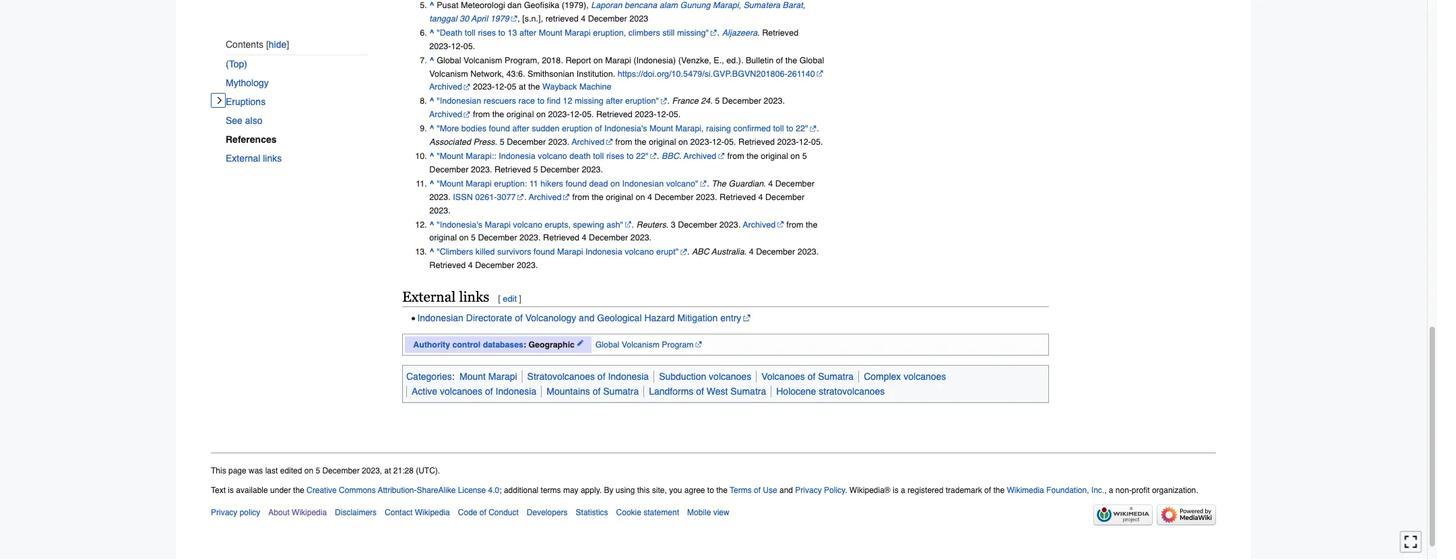 Task type: locate. For each thing, give the bounding box(es) containing it.
available
[[236, 486, 268, 495]]

december right guardian
[[775, 179, 815, 189]]

after left sudden
[[513, 124, 530, 133]]

2023.
[[764, 96, 785, 106], [548, 137, 570, 147], [429, 192, 451, 202], [720, 220, 741, 229]]

powered by mediawiki image
[[1157, 505, 1216, 525]]

.
[[717, 28, 720, 38], [758, 28, 760, 38], [473, 41, 475, 51], [668, 96, 670, 106], [710, 96, 713, 106], [592, 109, 594, 119], [678, 109, 681, 119], [817, 124, 819, 133], [495, 137, 497, 147], [734, 137, 736, 147], [821, 137, 823, 147], [657, 151, 659, 161], [679, 151, 682, 161], [490, 165, 492, 174], [601, 165, 603, 174], [707, 179, 709, 189], [764, 179, 766, 189], [524, 192, 527, 202], [715, 192, 717, 202], [448, 205, 451, 215], [632, 220, 634, 229], [666, 220, 669, 229], [539, 233, 541, 243], [649, 233, 652, 243], [687, 247, 690, 257], [744, 247, 747, 257], [817, 247, 819, 257], [536, 260, 538, 270], [438, 466, 440, 476], [845, 486, 847, 495]]

4 ^ link from the top
[[429, 96, 434, 106]]

22" right confirmed
[[796, 124, 808, 133]]

2 horizontal spatial toll
[[773, 124, 784, 133]]

smithsonian
[[528, 69, 574, 78]]

global up 261140
[[800, 55, 824, 65]]

2 "mount from the top
[[437, 179, 463, 189]]

0 horizontal spatial marapi,
[[676, 124, 704, 133]]

1 vertical spatial indonesian
[[417, 313, 464, 324]]

from the original on 2023-12-05 . retrieved 2023-12-05 .
[[471, 109, 681, 119], [613, 137, 823, 147]]

spewing
[[573, 220, 604, 229]]

retrieved inside . retrieved
[[429, 260, 466, 270]]

1 vertical spatial and
[[780, 486, 793, 495]]

43:6.
[[506, 69, 525, 78]]

indonesia down 'global volcanism program'
[[608, 371, 649, 382]]

databases
[[483, 340, 524, 349]]

marapi
[[565, 28, 591, 38], [605, 55, 631, 65], [466, 179, 492, 189], [485, 220, 511, 229], [557, 247, 583, 257], [488, 371, 517, 382]]

0 horizontal spatial rises
[[478, 28, 496, 38]]

on inside from the original on 4 december 2023 . retrieved 4 december 2023 .
[[636, 192, 645, 202]]

edit link
[[503, 294, 517, 304]]

0 horizontal spatial and
[[579, 313, 595, 324]]

0 vertical spatial :
[[524, 340, 526, 349]]

use
[[763, 486, 777, 495]]

associated
[[429, 137, 471, 147]]

1 horizontal spatial 22"
[[796, 124, 808, 133]]

^ for "mount marapi eruption: 11 hikers found dead on indonesian volcano"
[[429, 179, 434, 189]]

(indonesia)
[[634, 55, 676, 65]]

volcano left erupts,
[[513, 220, 542, 229]]

mount
[[539, 28, 563, 38], [650, 124, 673, 133], [460, 371, 486, 382]]

global
[[437, 55, 461, 65], [800, 55, 824, 65], [596, 340, 620, 349]]

1 horizontal spatial privacy
[[795, 486, 822, 495]]

^ for "indonesia's marapi volcano erupts, spewing ash"
[[429, 220, 434, 229]]

volcanoes for subduction volcanoes
[[709, 371, 751, 382]]

found left dead
[[566, 179, 587, 189]]

, down geofisika
[[541, 14, 543, 23]]

1 horizontal spatial :
[[524, 340, 526, 349]]

hikers
[[541, 179, 563, 189]]

hide button
[[266, 39, 289, 50]]

press
[[473, 137, 495, 147]]

code of conduct link
[[458, 508, 519, 517]]

0 vertical spatial 22"
[[796, 124, 808, 133]]

0 horizontal spatial mount
[[460, 371, 486, 382]]

december inside . 4 december 2023.
[[775, 179, 815, 189]]

wikimedia
[[1007, 486, 1044, 495]]

from the original on 5 december 2023 up . 4 december 2023.
[[429, 151, 807, 174]]

1 horizontal spatial a
[[1109, 486, 1114, 495]]

after down [s.n.]
[[520, 28, 537, 38]]

2023,
[[362, 466, 382, 476]]

marapi up https://doi.org/10.5479/si.gvp.bgvn201806-261140 archived
[[605, 55, 631, 65]]

0 horizontal spatial is
[[228, 486, 234, 495]]

22" down . associated press . 5 december 2023. archived on the top
[[636, 151, 649, 161]]

toll right death on the left
[[593, 151, 604, 161]]

wikimedia foundation image
[[1094, 505, 1153, 525]]

bbc link
[[662, 151, 679, 161]]

1 horizontal spatial at
[[519, 82, 526, 92]]

2 is from the left
[[893, 486, 899, 495]]

5
[[715, 96, 720, 106], [500, 137, 505, 147], [802, 151, 807, 161], [533, 165, 538, 174], [471, 233, 476, 243], [316, 466, 320, 476]]

non-
[[1116, 486, 1132, 495]]

0 vertical spatial at
[[519, 82, 526, 92]]

a
[[901, 486, 906, 495], [1109, 486, 1114, 495]]

5 ^ link from the top
[[429, 124, 434, 133]]

retrieved down erupts,
[[543, 233, 580, 243]]

volcanism up "indonesian at the left top of page
[[429, 69, 468, 78]]

0 horizontal spatial found
[[489, 124, 510, 133]]

2 from the original on 5 december 2023 from the top
[[429, 220, 818, 243]]

race
[[519, 96, 535, 106]]

4.0
[[488, 486, 500, 495]]

2023. up australia
[[720, 220, 741, 229]]

1 horizontal spatial links
[[459, 288, 489, 305]]

1 horizontal spatial volcanoes
[[709, 371, 751, 382]]

to right confirmed
[[786, 124, 794, 133]]

from the original on 5 december 2023 up . retrieved
[[429, 220, 818, 243]]

rescuers
[[484, 96, 516, 106]]

sumatra for volcanoes of sumatra
[[818, 371, 854, 382]]

creative
[[307, 486, 337, 495]]

complex volcanoes active volcanoes of indonesia
[[412, 371, 946, 397]]

0 vertical spatial marapi,
[[713, 0, 741, 10]]

2 vertical spatial volcanism
[[622, 340, 660, 349]]

global right the edit this at wikidata "icon"
[[596, 340, 620, 349]]

archived link for "indonesian rescuers race to find 12 missing after eruption"
[[429, 109, 471, 119]]

december up "mount marapi:: indonesia volcano death toll rises to 22"
[[507, 137, 546, 147]]

missing"
[[677, 28, 709, 38]]

volcanism up the network,
[[464, 55, 502, 65]]

0 vertical spatial links
[[263, 153, 282, 164]]

geographic
[[529, 340, 575, 349]]

archived link for "more bodies found after sudden eruption of indonesia's mount marapi, raising confirmed toll to 22"
[[572, 137, 613, 147]]

2 horizontal spatial volcanoes
[[904, 371, 946, 382]]

sudden
[[532, 124, 560, 133]]

mountains of sumatra link
[[547, 386, 639, 397]]

the up race
[[528, 82, 540, 92]]

last
[[265, 466, 278, 476]]

indonesian up 'authority'
[[417, 313, 464, 324]]

7 ^ link from the top
[[429, 179, 434, 189]]

and up the edit this at wikidata "icon"
[[579, 313, 595, 324]]

(utc)
[[416, 466, 438, 476]]

21:28
[[393, 466, 414, 476]]

^ link for "more bodies found after sudden eruption of indonesia's mount marapi, raising confirmed toll to 22"
[[429, 124, 434, 133]]

a left 'registered'
[[901, 486, 906, 495]]

13
[[508, 28, 517, 38]]

1 vertical spatial from the original on 5 december 2023
[[429, 220, 818, 243]]

mount up active volcanoes of indonesia link
[[460, 371, 486, 382]]

barat,
[[783, 0, 805, 10]]

found down "indonesia's marapi volcano erupts, spewing ash" link in the left top of the page
[[534, 247, 555, 257]]

0 horizontal spatial toll
[[465, 28, 476, 38]]

sumatra right west
[[731, 386, 766, 397]]

: up active volcanoes of indonesia link
[[452, 371, 455, 382]]

archived inside . france 24 . 5 december 2023. archived
[[429, 109, 462, 119]]

global volcanism program link
[[596, 340, 702, 349]]

0 horizontal spatial global
[[437, 55, 461, 65]]

archived link
[[429, 82, 471, 92], [429, 109, 471, 119], [572, 137, 613, 147], [684, 151, 725, 161], [529, 192, 570, 202], [743, 220, 784, 229]]

1 vertical spatial mount
[[650, 124, 673, 133]]

privacy policy link
[[795, 486, 845, 495]]

6 ^ link from the top
[[429, 151, 434, 161]]

0 horizontal spatial privacy
[[211, 508, 237, 517]]

marapi up issn 0261-3077
[[466, 179, 492, 189]]

retrieved down confirmed
[[739, 137, 775, 147]]

0 vertical spatial after
[[520, 28, 537, 38]]

1 horizontal spatial global
[[596, 340, 620, 349]]

retrieved inside . aljazeera . retrieved 2023-12-05 .
[[762, 28, 799, 38]]

0 vertical spatial and
[[579, 313, 595, 324]]

1 vertical spatial marapi,
[[676, 124, 704, 133]]

archived link up death on the left
[[572, 137, 613, 147]]

. inside . retrieved
[[817, 247, 819, 257]]

from the original on 5 december 2023
[[429, 151, 807, 174], [429, 220, 818, 243]]

1 vertical spatial privacy
[[211, 508, 237, 517]]

aljazeera link
[[722, 28, 758, 38]]

subduction
[[659, 371, 706, 382]]

0 vertical spatial volcanism
[[464, 55, 502, 65]]

1 is from the left
[[228, 486, 234, 495]]

from the original on 4 december 2023 . retrieved 4 december 2023 .
[[429, 192, 805, 215]]

december up killed
[[478, 233, 517, 243]]

"climbers killed survivors found marapi indonesia volcano erupt" link
[[437, 247, 687, 257]]

[
[[498, 294, 501, 304]]

control
[[453, 340, 481, 349]]

1 vertical spatial from the original on 2023-12-05 . retrieved 2023-12-05 .
[[613, 137, 823, 147]]

0 vertical spatial toll
[[465, 28, 476, 38]]

1979
[[490, 14, 509, 23]]

volcanoes for complex volcanoes active volcanoes of indonesia
[[904, 371, 946, 382]]

december inside . associated press . 5 december 2023. archived
[[507, 137, 546, 147]]

2 vertical spatial after
[[513, 124, 530, 133]]

1 "mount from the top
[[437, 151, 463, 161]]

"indonesia's marapi volcano erupts, spewing ash"
[[437, 220, 623, 229]]

external links link
[[226, 149, 369, 168]]

volcanoes down 'mount marapi'
[[440, 386, 483, 397]]

indonesia inside "complex volcanoes active volcanoes of indonesia"
[[496, 386, 537, 397]]

the right the under
[[293, 486, 304, 495]]

05
[[463, 41, 473, 51], [507, 82, 517, 92], [582, 109, 592, 119], [669, 109, 678, 119], [724, 137, 734, 147], [811, 137, 821, 147]]

stratovolcanoes of indonesia
[[527, 371, 649, 382]]

, left [s.n.]
[[518, 14, 520, 23]]

global down the "death
[[437, 55, 461, 65]]

erupts,
[[545, 220, 571, 229]]

1 horizontal spatial and
[[780, 486, 793, 495]]

links down the references
[[263, 153, 282, 164]]

^ for "mount marapi:: indonesia volcano death toll rises to 22"
[[429, 151, 434, 161]]

0 horizontal spatial :
[[452, 371, 455, 382]]

from the original on 5 december 2023 for ash"
[[429, 220, 818, 243]]

meteorologi
[[461, 0, 505, 10]]

, [s.n.] , retrieved 4 december 2023
[[518, 14, 649, 23]]

bodies
[[462, 124, 487, 133]]

retrieved up eruption: on the left of page
[[495, 165, 531, 174]]

rises down . associated press . 5 december 2023. archived on the top
[[606, 151, 624, 161]]

^ for "indonesian rescuers race to find 12 missing after eruption"
[[429, 96, 434, 106]]

1 horizontal spatial marapi,
[[713, 0, 741, 10]]

original down race
[[507, 109, 534, 119]]

0 horizontal spatial external
[[226, 153, 260, 164]]

fullscreen image
[[1404, 535, 1418, 549]]

december up confirmed
[[722, 96, 761, 106]]

original inside from the original on 4 december 2023 . retrieved 4 december 2023 .
[[606, 192, 633, 202]]

a left non-
[[1109, 486, 1114, 495]]

9 ^ link from the top
[[429, 247, 434, 257]]

marapi, inside laporan bencana alam gunung marapi, sumatera barat, tanggal 30 april 1979
[[713, 0, 741, 10]]

0 horizontal spatial a
[[901, 486, 906, 495]]

categories link
[[406, 371, 452, 382]]

mountains
[[547, 386, 590, 397]]

24
[[701, 96, 710, 106]]

2 vertical spatial found
[[534, 247, 555, 257]]

1 horizontal spatial is
[[893, 486, 899, 495]]

1 horizontal spatial wikipedia
[[415, 508, 450, 517]]

december up . abc australia . 4 december 2023
[[766, 192, 805, 202]]

rises down april
[[478, 28, 496, 38]]

7 ^ from the top
[[429, 179, 434, 189]]

profit
[[1132, 486, 1150, 495]]

2 ^ from the top
[[429, 28, 434, 38]]

found
[[489, 124, 510, 133], [566, 179, 587, 189], [534, 247, 555, 257]]

text
[[211, 486, 226, 495]]

privacy left policy
[[795, 486, 822, 495]]

cookie
[[616, 508, 642, 517]]

0 vertical spatial from the original on 5 december 2023
[[429, 151, 807, 174]]

indonesia down 'mount marapi'
[[496, 386, 537, 397]]

2 vertical spatial mount
[[460, 371, 486, 382]]

1 vertical spatial 22"
[[636, 151, 649, 161]]

12-
[[451, 41, 463, 51], [495, 82, 507, 92], [570, 109, 582, 119], [657, 109, 669, 119], [712, 137, 724, 147], [799, 137, 811, 147]]

to down . associated press . 5 december 2023. archived on the top
[[627, 151, 634, 161]]

to right agree
[[707, 486, 714, 495]]

of down stratovolcanoes of indonesia link
[[593, 386, 601, 397]]

original down dead
[[606, 192, 633, 202]]

"more bodies found after sudden eruption of indonesia's mount marapi, raising confirmed toll to 22"
[[437, 124, 808, 133]]

1 horizontal spatial toll
[[593, 151, 604, 161]]

0 horizontal spatial wikipedia
[[292, 508, 327, 517]]

archived link up '"more'
[[429, 109, 471, 119]]

. inside . 4 december 2023.
[[764, 179, 766, 189]]

1 horizontal spatial mount
[[539, 28, 563, 38]]

retrieved inside from the original on 4 december 2023 . retrieved 4 december 2023 .
[[720, 192, 756, 202]]

of right trademark
[[985, 486, 991, 495]]

1 vertical spatial after
[[606, 96, 623, 106]]

"mount for "mount marapi:: indonesia volcano death toll rises to 22"
[[437, 151, 463, 161]]

0 vertical spatial external links
[[226, 153, 282, 164]]

1 vertical spatial toll
[[773, 124, 784, 133]]

1 vertical spatial "mount
[[437, 179, 463, 189]]

1 horizontal spatial external links
[[402, 288, 489, 305]]

at left the 21:28
[[384, 466, 391, 476]]

2 ^ link from the top
[[429, 28, 434, 38]]

toll
[[465, 28, 476, 38], [773, 124, 784, 133], [593, 151, 604, 161]]

rises
[[478, 28, 496, 38], [606, 151, 624, 161]]

0 vertical spatial from the original on 2023-12-05 . retrieved 2023-12-05 .
[[471, 109, 681, 119]]

1 from the original on 5 december 2023 from the top
[[429, 151, 807, 174]]

external links
[[226, 153, 282, 164], [402, 288, 489, 305]]

"more bodies found after sudden eruption of indonesia's mount marapi, raising confirmed toll to 22" link
[[437, 124, 817, 133]]

missing
[[575, 96, 604, 106]]

^ for "more bodies found after sudden eruption of indonesia's mount marapi, raising confirmed toll to 22"
[[429, 124, 434, 133]]

1 horizontal spatial rises
[[606, 151, 624, 161]]

categories :
[[406, 371, 457, 382]]

the down dead
[[592, 192, 604, 202]]

2 wikipedia from the left
[[415, 508, 450, 517]]

0 vertical spatial "mount
[[437, 151, 463, 161]]

the down ""more bodies found after sudden eruption of indonesia's mount marapi, raising confirmed toll to 22"" link
[[635, 137, 647, 147]]

1 vertical spatial :
[[452, 371, 455, 382]]

indonesia down . retrieved 4 december 2023 .
[[586, 247, 622, 257]]

0 horizontal spatial volcanoes
[[440, 386, 483, 397]]

4 ^ from the top
[[429, 96, 434, 106]]

original up "climbers
[[429, 233, 457, 243]]

the inside from the original on 4 december 2023 . retrieved 4 december 2023 .
[[592, 192, 604, 202]]

eruption"
[[625, 96, 659, 106]]

05 inside . aljazeera . retrieved 2023-12-05 .
[[463, 41, 473, 51]]

4 right australia
[[749, 247, 754, 257]]

1 wikipedia from the left
[[292, 508, 327, 517]]

2023. inside . associated press . 5 december 2023. archived
[[548, 137, 570, 147]]

december up "mount marapi eruption: 11 hikers found dead on indonesian volcano"
[[540, 165, 580, 174]]

indonesian directorate of volcanology and geological hazard mitigation entry link
[[417, 313, 751, 324]]

^ for "death toll rises to 13 after mount marapi eruption, climbers still missing"
[[429, 28, 434, 38]]

of down 'mount marapi'
[[485, 386, 493, 397]]

9 ^ from the top
[[429, 247, 434, 257]]

contents hide
[[226, 39, 287, 49]]

this
[[211, 466, 226, 476]]

is right wikipedia®
[[893, 486, 899, 495]]

the up 261140
[[786, 55, 797, 65]]

1 vertical spatial rises
[[606, 151, 624, 161]]

retrieved down . the guardian
[[720, 192, 756, 202]]

archived up . abc australia . 4 december 2023
[[743, 220, 776, 229]]

2 horizontal spatial sumatra
[[818, 371, 854, 382]]

. retrieved 4 december 2023 .
[[539, 233, 652, 243]]

volcanism for global volcanism program
[[622, 340, 660, 349]]

killed
[[476, 247, 495, 257]]

found up the press
[[489, 124, 510, 133]]

"mount down associated
[[437, 151, 463, 161]]

archived up "indonesian at the left top of page
[[429, 82, 462, 92]]

1 horizontal spatial indonesian
[[622, 179, 664, 189]]

(1979),
[[562, 0, 589, 10]]

2 vertical spatial toll
[[593, 151, 604, 161]]

mobile view
[[687, 508, 730, 517]]

0 horizontal spatial at
[[384, 466, 391, 476]]

sumatra
[[818, 371, 854, 382], [603, 386, 639, 397], [731, 386, 766, 397]]

^ link for "mount marapi:: indonesia volcano death toll rises to 22"
[[429, 151, 434, 161]]

privacy down text
[[211, 508, 237, 517]]

wikipedia down creative
[[292, 508, 327, 517]]

footer
[[211, 453, 1216, 530]]

6 ^ from the top
[[429, 151, 434, 161]]

2 horizontal spatial found
[[566, 179, 587, 189]]

volcanism for global volcanism program, 2018. report on marapi (indonesia) (venzke, e., ed.). bulletin of the global volcanism network, 43:6. smithsonian institution.
[[464, 55, 502, 65]]

2023. left issn link
[[429, 192, 451, 202]]

: left geographic
[[524, 340, 526, 349]]

0 horizontal spatial links
[[263, 153, 282, 164]]

is right text
[[228, 486, 234, 495]]

archived up '"more'
[[429, 109, 462, 119]]

complex volcanoes link
[[864, 371, 946, 382]]

1 horizontal spatial ,
[[541, 14, 543, 23]]

8 ^ link from the top
[[429, 220, 434, 229]]

8 ^ from the top
[[429, 220, 434, 229]]

from up . the guardian
[[727, 151, 744, 161]]

0 vertical spatial indonesian
[[622, 179, 664, 189]]

archived link up . abc australia . 4 december 2023
[[743, 220, 784, 229]]

2023. up "mount marapi:: indonesia volcano death toll rises to 22" link on the top
[[548, 137, 570, 147]]

december inside . france 24 . 5 december 2023. archived
[[722, 96, 761, 106]]

wikipedia down sharealike
[[415, 508, 450, 517]]

0 horizontal spatial sumatra
[[603, 386, 639, 397]]

1 vertical spatial external
[[402, 288, 456, 305]]

volcano"
[[666, 179, 699, 189]]

, left non-
[[1105, 486, 1107, 495]]

5 ^ from the top
[[429, 124, 434, 133]]

links left [
[[459, 288, 489, 305]]

1 horizontal spatial found
[[534, 247, 555, 257]]

3 ^ link from the top
[[429, 55, 434, 65]]



Task type: describe. For each thing, give the bounding box(es) containing it.
policy
[[240, 508, 260, 517]]

"death toll rises to 13 after mount marapi eruption, climbers still missing" link
[[437, 28, 717, 38]]

0 vertical spatial privacy
[[795, 486, 822, 495]]

footer containing this page was last edited on 5 december 2023, at 21:28
[[211, 453, 1216, 530]]

4 up reuters
[[648, 192, 652, 202]]

2023. inside . 4 december 2023.
[[429, 192, 451, 202]]

e.,
[[714, 55, 724, 65]]

3 ^ from the top
[[429, 55, 434, 65]]

marapi down databases
[[488, 371, 517, 382]]

archived link for "mount marapi:: indonesia volcano death toll rises to 22"
[[684, 151, 725, 161]]

. retrieved
[[429, 247, 819, 270]]

^ link for "indonesia's marapi volcano erupts, spewing ash"
[[429, 220, 434, 229]]

directorate
[[466, 313, 512, 324]]

original down confirmed
[[761, 151, 788, 161]]

0 vertical spatial rises
[[478, 28, 496, 38]]

find
[[547, 96, 561, 106]]

license
[[458, 486, 486, 495]]

indonesia up eruption: on the left of page
[[499, 151, 536, 161]]

[ edit ]
[[498, 294, 522, 304]]

4 down "climbers
[[468, 260, 473, 270]]

2023. inside . france 24 . 5 december 2023. archived
[[764, 96, 785, 106]]

entry
[[721, 313, 742, 324]]

marapi::
[[466, 151, 496, 161]]

page
[[228, 466, 246, 476]]

^ link for "climbers killed survivors found marapi indonesia volcano erupt"
[[429, 247, 434, 257]]

x small image
[[216, 96, 224, 104]]

of up mountains of sumatra
[[598, 371, 606, 382]]

december down associated
[[429, 165, 469, 174]]

4 up the "death toll rises to 13 after mount marapi eruption, climbers still missing" link
[[581, 14, 586, 23]]

edit this at wikidata image
[[577, 340, 584, 346]]

geofisika
[[524, 0, 560, 10]]

wikipedia for about wikipedia
[[292, 508, 327, 517]]

1 horizontal spatial external
[[402, 288, 456, 305]]

of down "subduction volcanoes"
[[696, 386, 704, 397]]

this
[[637, 486, 650, 495]]

the inside 'global volcanism program, 2018. report on marapi (indonesia) (venzke, e., ed.). bulletin of the global volcanism network, 43:6. smithsonian institution.'
[[786, 55, 797, 65]]

mythology link
[[226, 73, 369, 92]]

the up . abc australia . 4 december 2023
[[806, 220, 818, 229]]

cookie statement
[[616, 508, 679, 517]]

4 down spewing
[[582, 233, 587, 243]]

december right australia
[[756, 247, 795, 257]]

may
[[563, 486, 579, 495]]

reuters
[[637, 220, 666, 229]]

marapi down . retrieved 4 december 2023 .
[[557, 247, 583, 257]]

december down killed
[[475, 260, 514, 270]]

1 vertical spatial links
[[459, 288, 489, 305]]

^ for "climbers killed survivors found marapi indonesia volcano erupt"
[[429, 247, 434, 257]]

attribution-
[[378, 486, 417, 495]]

"mount marapi:: indonesia volcano death toll rises to 22" link
[[437, 151, 657, 161]]

authority
[[413, 340, 450, 349]]

0 vertical spatial volcano
[[538, 151, 567, 161]]

archived link up "indonesian at the left top of page
[[429, 82, 471, 92]]

agree
[[685, 486, 705, 495]]

from down "more bodies found after sudden eruption of indonesia's mount marapi, raising confirmed toll to 22"
[[615, 137, 632, 147]]

1 a from the left
[[901, 486, 906, 495]]

volcanology
[[525, 313, 576, 324]]

1 vertical spatial at
[[384, 466, 391, 476]]

1 ^ from the top
[[429, 0, 434, 10]]

^ link for "death toll rises to 13 after mount marapi eruption, climbers still missing"
[[429, 28, 434, 38]]

mount marapi
[[460, 371, 517, 382]]

issn 0261-3077
[[453, 192, 516, 202]]

2 horizontal spatial mount
[[650, 124, 673, 133]]

laporan bencana alam gunung marapi, sumatera barat, tanggal 30 april 1979 link
[[429, 0, 805, 23]]

code of conduct
[[458, 508, 519, 517]]

sumatra for mountains of sumatra
[[603, 386, 639, 397]]

the left the terms
[[716, 486, 728, 495]]

0 horizontal spatial external links
[[226, 153, 282, 164]]

holocene
[[776, 386, 816, 397]]

of left use at the right bottom
[[754, 486, 761, 495]]

the down 'rescuers'
[[492, 109, 504, 119]]

abc
[[692, 247, 709, 257]]

"indonesian rescuers race to find 12 missing after eruption" link
[[437, 96, 668, 106]]

terms
[[730, 486, 752, 495]]

december down ash" in the left top of the page
[[589, 233, 628, 243]]

to left 13
[[498, 28, 505, 38]]

0 horizontal spatial ,
[[518, 14, 520, 23]]

mobile view link
[[687, 508, 730, 517]]

also
[[245, 115, 262, 126]]

2 horizontal spatial ,
[[1105, 486, 1107, 495]]

5 inside . france 24 . 5 december 2023. archived
[[715, 96, 720, 106]]

1 vertical spatial volcanism
[[429, 69, 468, 78]]

4 inside . 4 december 2023.
[[768, 179, 773, 189]]

see also link
[[226, 111, 369, 130]]

1 vertical spatial volcano
[[513, 220, 542, 229]]

volcanoes
[[762, 371, 805, 382]]

12- inside . aljazeera . retrieved 2023-12-05 .
[[451, 41, 463, 51]]

bulletin
[[746, 55, 774, 65]]

additional
[[504, 486, 539, 495]]

to left find at the top of the page
[[538, 96, 545, 106]]

marapi down , [s.n.] , retrieved 4 december 2023
[[565, 28, 591, 38]]

foundation,
[[1047, 486, 1089, 495]]

on inside 'global volcanism program, 2018. report on marapi (indonesia) (venzke, e., ed.). bulletin of the global volcanism network, 43:6. smithsonian institution.'
[[594, 55, 603, 65]]

3077
[[497, 192, 516, 202]]

the left wikimedia
[[994, 486, 1005, 495]]

december down laporan
[[588, 14, 627, 23]]

https://doi.org/10.5479/si.gvp.bgvn201806-261140 link
[[618, 69, 824, 78]]

0 horizontal spatial indonesian
[[417, 313, 464, 324]]

0 horizontal spatial 22"
[[636, 151, 649, 161]]

2 horizontal spatial global
[[800, 55, 824, 65]]

pusat meteorologi dan geofisika (1979),
[[437, 0, 591, 10]]

dead
[[589, 179, 608, 189]]

of up the 'holocene' in the bottom of the page
[[808, 371, 816, 382]]

network,
[[471, 69, 504, 78]]

marapi inside 'global volcanism program, 2018. report on marapi (indonesia) (venzke, e., ed.). bulletin of the global volcanism network, 43:6. smithsonian institution.'
[[605, 55, 631, 65]]

wikipedia for contact wikipedia
[[415, 508, 450, 517]]

issn
[[453, 192, 473, 202]]

contents
[[226, 39, 264, 49]]

the down confirmed
[[747, 151, 759, 161]]

disclaimers link
[[335, 508, 377, 517]]

from up bodies on the left top of page
[[473, 109, 490, 119]]

about wikipedia
[[268, 508, 327, 517]]

"mount for "mount marapi eruption: 11 hikers found dead on indonesian volcano"
[[437, 179, 463, 189]]

archived right bbc link
[[684, 151, 717, 161]]

4 down guardian
[[758, 192, 763, 202]]

12
[[563, 96, 572, 106]]

references
[[226, 134, 277, 145]]

^ link for "indonesian rescuers race to find 12 missing after eruption"
[[429, 96, 434, 106]]

complex
[[864, 371, 901, 382]]

^ link for "mount marapi eruption: 11 hikers found dead on indonesian volcano"
[[429, 179, 434, 189]]

climbers
[[629, 28, 660, 38]]

2023-12-05 at the wayback machine
[[471, 82, 612, 92]]

from up . abc australia . 4 december 2023
[[787, 220, 804, 229]]

(top)
[[226, 59, 247, 69]]

alam
[[660, 0, 678, 10]]

https://doi.org/10.5479/si.gvp.bgvn201806-261140 archived
[[429, 69, 815, 92]]

eruption
[[562, 124, 593, 133]]

1 horizontal spatial sumatra
[[731, 386, 766, 397]]

"climbers
[[437, 247, 473, 257]]

dan
[[508, 0, 522, 10]]

april
[[471, 14, 488, 23]]

retrieved up "more bodies found after sudden eruption of indonesia's mount marapi, raising confirmed toll to 22"
[[596, 109, 633, 119]]

archived down hikers
[[529, 192, 562, 202]]

0 vertical spatial mount
[[539, 28, 563, 38]]

see also
[[226, 115, 262, 126]]

0261-3077 link
[[475, 192, 524, 202]]

of down ]
[[515, 313, 523, 324]]

global for global volcanism program, 2018. report on marapi (indonesia) (venzke, e., ed.). bulletin of the global volcanism network, 43:6. smithsonian institution.
[[437, 55, 461, 65]]

global volcanism program
[[596, 340, 694, 349]]

from inside from the original on 4 december 2023 . retrieved 4 december 2023 .
[[573, 192, 590, 202]]

stratovolcanoes
[[527, 371, 595, 382]]

5 inside . associated press . 5 december 2023. archived
[[500, 137, 505, 147]]

about
[[268, 508, 290, 517]]

holocene stratovolcanoes link
[[776, 386, 885, 397]]

raising
[[706, 124, 731, 133]]

developers
[[527, 508, 568, 517]]

active volcanoes of indonesia link
[[412, 386, 537, 397]]

stratovolcanoes
[[819, 386, 885, 397]]

original up bbc link
[[649, 137, 676, 147]]

from the original on 2023-12-05 . retrieved 2023-12-05 . for mount
[[613, 137, 823, 147]]

code
[[458, 508, 477, 517]]

11
[[529, 179, 538, 189]]

0 vertical spatial external
[[226, 153, 260, 164]]

site,
[[652, 486, 667, 495]]

(top) link
[[226, 54, 369, 73]]

global for global volcanism program
[[596, 340, 620, 349]]

hazard
[[645, 313, 675, 324]]

wikimedia foundation, inc. link
[[1007, 486, 1105, 495]]

contact wikipedia link
[[385, 508, 450, 517]]

mountains of sumatra
[[547, 386, 639, 397]]

of right eruption
[[595, 124, 602, 133]]

of inside 'global volcanism program, 2018. report on marapi (indonesia) (venzke, e., ed.). bulletin of the global volcanism network, 43:6. smithsonian institution.'
[[776, 55, 783, 65]]

marapi down '0261-3077' link
[[485, 220, 511, 229]]

of right code
[[480, 508, 486, 517]]

references link
[[226, 130, 378, 149]]

2 vertical spatial volcano
[[625, 247, 654, 257]]

survivors
[[497, 247, 531, 257]]

ed.).
[[727, 55, 744, 65]]

december up commons
[[322, 466, 360, 476]]

1 vertical spatial found
[[566, 179, 587, 189]]

2023- inside . aljazeera . retrieved 2023-12-05 .
[[429, 41, 451, 51]]

archived link down hikers
[[529, 192, 570, 202]]

archived link for "indonesia's marapi volcano erupts, spewing ash"
[[743, 220, 784, 229]]

using
[[616, 486, 635, 495]]

"mount marapi eruption: 11 hikers found dead on indonesian volcano"
[[437, 179, 699, 189]]

archived inside . associated press . 5 december 2023. archived
[[572, 137, 605, 147]]

of inside "complex volcanoes active volcanoes of indonesia"
[[485, 386, 493, 397]]

december right 3
[[678, 220, 717, 229]]

"death toll rises to 13 after mount marapi eruption, climbers still missing"
[[437, 28, 709, 38]]

about wikipedia link
[[268, 508, 327, 517]]

statement
[[644, 508, 679, 517]]

from the original on 5 december 2023 for toll
[[429, 151, 807, 174]]

0 vertical spatial found
[[489, 124, 510, 133]]

volcanoes of sumatra
[[762, 371, 854, 382]]

1 ^ link from the top
[[429, 0, 434, 10]]

registered
[[908, 486, 944, 495]]

1 vertical spatial external links
[[402, 288, 489, 305]]

archived inside https://doi.org/10.5479/si.gvp.bgvn201806-261140 archived
[[429, 82, 462, 92]]

december down volcano"
[[655, 192, 694, 202]]

"climbers killed survivors found marapi indonesia volcano erupt"
[[437, 247, 679, 257]]

from the original on 2023-12-05 . retrieved 2023-12-05 . for eruption"
[[471, 109, 681, 119]]

2 a from the left
[[1109, 486, 1114, 495]]

pusat
[[437, 0, 459, 10]]



Task type: vqa. For each thing, say whether or not it's contained in the screenshot.
'is' inside the THE POPULATION OF CHINESE ANCESTRY IS MOST HEAVILY CONCENTRATED IN CHINATOWN AND THE
no



